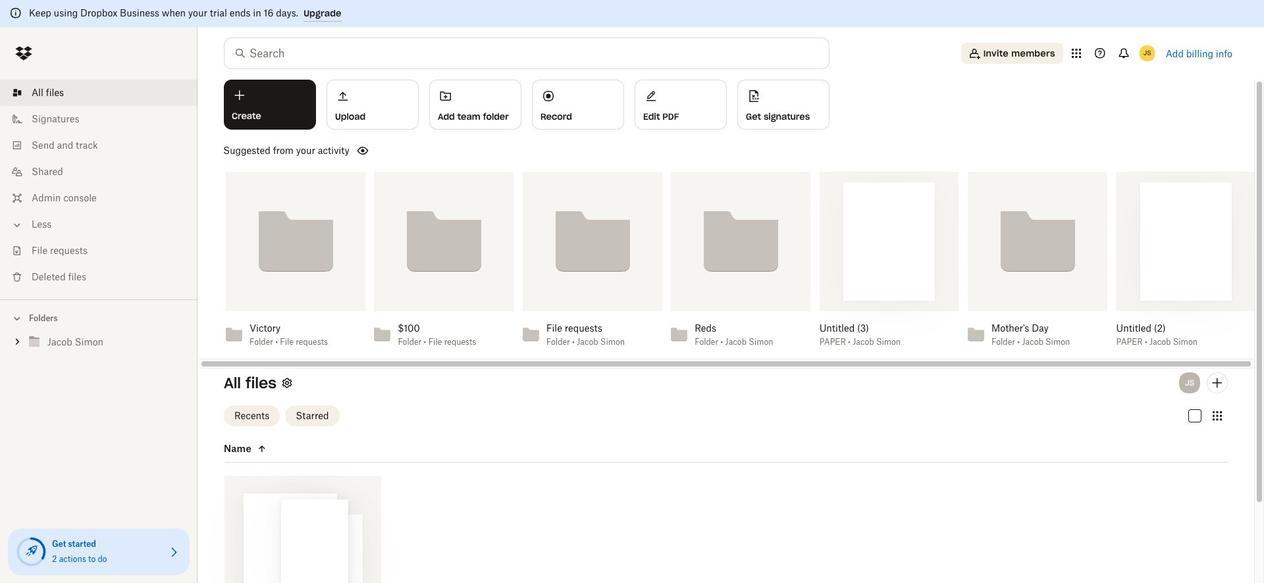 Task type: vqa. For each thing, say whether or not it's contained in the screenshot.
Team member folder, Jacob Simon Row
yes



Task type: describe. For each thing, give the bounding box(es) containing it.
Search in folder "Dropbox" text field
[[250, 45, 802, 61]]

add team members image
[[1210, 375, 1226, 391]]

less image
[[11, 219, 24, 232]]



Task type: locate. For each thing, give the bounding box(es) containing it.
dropbox image
[[11, 40, 37, 67]]

folder settings image
[[279, 375, 295, 391]]

alert
[[0, 0, 1265, 27]]

list item
[[0, 80, 198, 106]]

list
[[0, 72, 198, 300]]

team member folder, jacob simon row
[[225, 476, 382, 584]]



